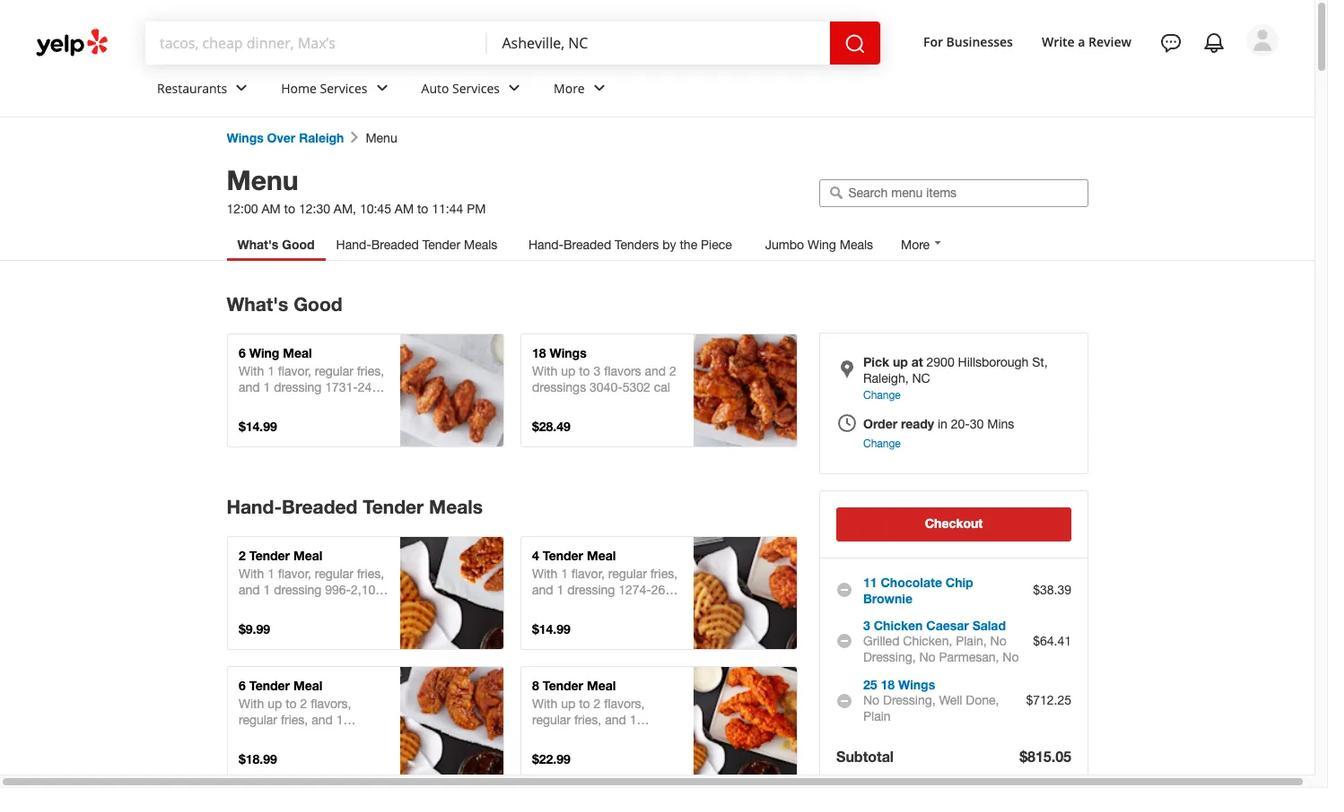 Task type: describe. For each thing, give the bounding box(es) containing it.
jumbo
[[765, 238, 804, 252]]

home
[[281, 80, 317, 97]]

$64.41
[[1033, 635, 1071, 649]]

3491
[[322, 730, 350, 744]]

services for auto services
[[452, 80, 500, 97]]

fries, inside 8 tender meal with up to 2 flavors, regular fries, and 1 dressing 1830-3948 cal $22.99
[[574, 713, 601, 728]]

for businesses link
[[916, 26, 1020, 58]]

$14.99
[[532, 622, 570, 637]]

chocolate
[[880, 575, 942, 590]]

with for with 1 flavor, regular fries, and 1 dressing 996-2,106 cal
[[238, 567, 264, 581]]

cal inside 2 tender meal with 1 flavor, regular fries, and 1 dressing 996-2,106 cal
[[238, 599, 255, 614]]

what's inside menu
[[227, 293, 288, 316]]

regular for with 1 flavor, regular fries, and 1 dressing 996-2,106 cal
[[314, 567, 353, 581]]

brownie
[[863, 591, 912, 607]]

18 wings with up to 3 flavors and 2 dressings 3040-5302 cal
[[532, 345, 676, 395]]

dressing for $14.99
[[567, 583, 615, 598]]

regular inside 8 tender meal with up to 2 flavors, regular fries, and 1 dressing 1830-3948 cal $22.99
[[532, 713, 570, 728]]

24 chevron down v2 image for home services
[[371, 78, 393, 99]]

1 horizontal spatial hand-
[[336, 238, 371, 252]]

add for what's good
[[712, 375, 735, 389]]

more link
[[539, 65, 624, 117]]

1 horizontal spatial breaded
[[371, 238, 419, 252]]

12:30
[[299, 202, 330, 216]]

menu 12:00 am to 12:30 am, 10:45 am to 11:44 pm
[[227, 164, 486, 216]]

chicken
[[873, 618, 922, 633]]

3040-
[[589, 380, 622, 395]]

wings over raleigh
[[227, 130, 344, 145]]

1 vertical spatial what's good
[[227, 293, 342, 316]]

services for home services
[[320, 80, 368, 97]]

fries, inside 6 tender meal with up to 2 flavors, regular fries, and 1 dressing 1552-3491 cal $18.99
[[280, 713, 308, 728]]

more button
[[890, 229, 955, 261]]

2900
[[926, 355, 954, 370]]

30
[[969, 417, 983, 432]]

996-
[[325, 583, 350, 598]]

ready
[[901, 416, 934, 432]]

chip
[[945, 575, 973, 590]]

mins
[[987, 417, 1014, 432]]

0 horizontal spatial breaded
[[282, 496, 357, 519]]

1 am from the left
[[262, 202, 281, 216]]

5302
[[622, 380, 650, 395]]

good inside tab list
[[282, 237, 315, 252]]

fries, for with 1 flavor, regular fries, and 1 dressing 996-2,106 cal
[[356, 567, 384, 581]]

cart for what's good
[[753, 375, 777, 389]]

24 chevron down v2 image
[[231, 78, 252, 99]]

1731-
[[325, 380, 357, 395]]

notifications image
[[1203, 32, 1225, 54]]

more for 24 chevron down v2 image in the more link
[[554, 80, 585, 97]]

up inside 6 tender meal with up to 2 flavors, regular fries, and 1 dressing 1552-3491 cal $18.99
[[267, 697, 282, 712]]

what's good inside tab list
[[237, 237, 315, 252]]

restaurants
[[157, 80, 227, 97]]

flavors, for 6 tender meal
[[310, 697, 351, 712]]

more for 14 triangle down icon
[[901, 238, 930, 252]]

flavor, inside 4 tender meal with 1 flavor, regular fries, and 1 dressing 1274-2605 cal $14.99
[[571, 567, 604, 581]]

1 vertical spatial hand-breaded tender meals
[[227, 496, 483, 519]]

a
[[1078, 33, 1085, 50]]

write
[[1042, 33, 1075, 50]]

3 chicken caesar salad
[[863, 618, 1006, 633]]

wings inside 18 wings with up to 3 flavors and 2 dressings 3040-5302 cal
[[549, 345, 586, 361]]

1274-
[[618, 583, 651, 598]]

cal inside 18 wings with up to 3 flavors and 2 dressings 3040-5302 cal
[[653, 380, 670, 395]]

11:44
[[432, 202, 463, 216]]

$38.39
[[1033, 583, 1071, 598]]

search image
[[844, 33, 866, 54]]

meal for $14.99
[[586, 548, 615, 564]]

cal inside 6 tender meal with up to 2 flavors, regular fries, and 1 dressing 1552-3491 cal $18.99
[[354, 730, 370, 744]]

regular for with 1 flavor, regular fries, and 1 dressing 1731-2400 cal
[[314, 364, 353, 379]]

6 for tender
[[238, 678, 245, 694]]

11
[[863, 575, 877, 590]]

address, neighborhood, city, state or zip text field
[[502, 33, 816, 53]]

flavors
[[604, 364, 641, 379]]

up inside 18 wings with up to 3 flavors and 2 dressings 3040-5302 cal
[[561, 364, 575, 379]]

18 inside 25 18 wings no dressing, well done, plain
[[880, 678, 894, 693]]

notifications image
[[1203, 32, 1225, 54]]

at
[[911, 354, 923, 370]]

0 vertical spatial wings
[[227, 130, 264, 145]]

write a review link
[[1035, 26, 1139, 58]]

menu for menu
[[366, 131, 397, 145]]

write a review
[[1042, 33, 1132, 50]]

1830-
[[583, 730, 616, 744]]

up left at
[[892, 354, 908, 370]]

review
[[1089, 33, 1132, 50]]

st,
[[1032, 355, 1047, 370]]

24 chevron down v2 image for auto services
[[503, 78, 525, 99]]

change button for order ready
[[863, 436, 900, 452]]

checkout button
[[836, 508, 1071, 542]]

menu for menu 12:00 am to 12:30 am, 10:45 am to 11:44 pm
[[227, 164, 298, 197]]

2900 hillsborough st, raleigh, nc
[[863, 355, 1047, 386]]

raleigh,
[[863, 372, 908, 386]]

fries, for $14.99
[[650, 567, 677, 581]]

cart for hand-breaded tender meals
[[753, 577, 777, 592]]

10:45
[[360, 202, 391, 216]]

auto services link
[[407, 65, 539, 117]]

for businesses
[[923, 33, 1013, 50]]

home services
[[281, 80, 368, 97]]

$28.49
[[532, 419, 570, 434]]

8 tender meal with up to 2 flavors, regular fries, and 1 dressing 1830-3948 cal $22.99
[[532, 678, 663, 767]]

by
[[663, 238, 676, 252]]

1 inside 8 tender meal with up to 2 flavors, regular fries, and 1 dressing 1830-3948 cal $22.99
[[629, 713, 636, 728]]

to inside 18 wings with up to 3 flavors and 2 dressings 3040-5302 cal
[[579, 364, 590, 379]]

piece
[[701, 238, 732, 252]]

change button for pick up at
[[863, 388, 900, 404]]

wing for 6
[[249, 345, 279, 361]]

over
[[267, 130, 295, 145]]

no
[[863, 694, 879, 708]]

0 horizontal spatial hand-
[[227, 496, 282, 519]]

25 18 wings no dressing, well done, plain
[[863, 678, 999, 724]]

14 triangle down image
[[932, 237, 944, 250]]

2 horizontal spatial hand-
[[528, 238, 564, 252]]

  text field for tacos, cheap dinner, max's text field
[[160, 33, 473, 53]]

dressing inside 6 tender meal with up to 2 flavors, regular fries, and 1 dressing 1552-3491 cal $18.99
[[238, 730, 286, 744]]

flavors, for 8 tender meal
[[604, 697, 644, 712]]

change for order ready
[[863, 438, 900, 450]]

salad
[[972, 618, 1006, 633]]

8
[[532, 678, 539, 694]]

regular for $14.99
[[608, 567, 646, 581]]

add to cart for hand-breaded tender meals
[[712, 577, 777, 592]]

home services link
[[267, 65, 407, 117]]

with for $22.99
[[532, 697, 557, 712]]

cal inside 6 wing meal with 1 flavor, regular fries, and 1 dressing 1731-2400 cal
[[238, 397, 255, 411]]

meal for with 1 flavor, regular fries, and 1 dressing 996-2,106 cal
[[293, 548, 322, 564]]

menu containing what's good
[[227, 277, 814, 789]]

am,
[[334, 202, 356, 216]]

2 tender meal with 1 flavor, regular fries, and 1 dressing 996-2,106 cal
[[238, 548, 384, 614]]

2,106
[[350, 583, 382, 598]]

for
[[923, 33, 943, 50]]

6 wing meal with 1 flavor, regular fries, and 1 dressing 1731-2400 cal
[[238, 345, 385, 411]]

2 horizontal spatial breaded
[[564, 238, 611, 252]]

2605
[[651, 583, 679, 598]]

auto
[[421, 80, 449, 97]]

pick up at
[[863, 354, 923, 370]]

businesses
[[946, 33, 1013, 50]]



Task type: locate. For each thing, give the bounding box(es) containing it.
hand-breaded tenders by the piece
[[528, 238, 732, 252]]

wings up dressing,
[[898, 678, 935, 693]]

18 inside 18 wings with up to 3 flavors and 2 dressings 3040-5302 cal
[[532, 345, 546, 361]]

with inside 6 tender meal with up to 2 flavors, regular fries, and 1 dressing 1552-3491 cal $18.99
[[238, 697, 264, 712]]

with inside 18 wings with up to 3 flavors and 2 dressings 3040-5302 cal
[[532, 364, 557, 379]]

1 change button from the top
[[863, 388, 900, 404]]

and inside 2 tender meal with 1 flavor, regular fries, and 1 dressing 996-2,106 cal
[[238, 583, 259, 598]]

to
[[284, 202, 295, 216], [417, 202, 428, 216], [579, 364, 590, 379], [739, 375, 750, 389], [739, 577, 750, 592], [285, 697, 296, 712], [579, 697, 590, 712], [739, 708, 750, 722]]

well
[[939, 694, 962, 708]]

dressing up $18.99
[[238, 730, 286, 744]]

fries, inside 6 wing meal with 1 flavor, regular fries, and 1 dressing 1731-2400 cal
[[356, 364, 384, 379]]

2 inside 2 tender meal with 1 flavor, regular fries, and 1 dressing 996-2,106 cal
[[238, 548, 245, 564]]

caesar
[[926, 618, 969, 633]]

2 flavors, from the left
[[604, 697, 644, 712]]

1 vertical spatial wing
[[249, 345, 279, 361]]

nc
[[912, 372, 930, 386]]

with inside 4 tender meal with 1 flavor, regular fries, and 1 dressing 1274-2605 cal $14.99
[[532, 567, 557, 581]]

regular inside 2 tender meal with 1 flavor, regular fries, and 1 dressing 996-2,106 cal
[[314, 567, 353, 581]]

to inside 8 tender meal with up to 2 flavors, regular fries, and 1 dressing 1830-3948 cal $22.99
[[579, 697, 590, 712]]

dressing inside 8 tender meal with up to 2 flavors, regular fries, and 1 dressing 1830-3948 cal $22.99
[[532, 730, 579, 744]]

1 horizontal spatial 24 chevron down v2 image
[[503, 78, 525, 99]]

fries, up '2605'
[[650, 567, 677, 581]]

messages image
[[1160, 32, 1182, 54], [1160, 32, 1182, 54]]

2 cart from the top
[[753, 577, 777, 592]]

regular inside 6 wing meal with 1 flavor, regular fries, and 1 dressing 1731-2400 cal
[[314, 364, 353, 379]]

0 vertical spatial more
[[554, 80, 585, 97]]

breaded down 10:45 at the left top
[[371, 238, 419, 252]]

Search menu items text field
[[849, 185, 1079, 201]]

cal inside 8 tender meal with up to 2 flavors, regular fries, and 1 dressing 1830-3948 cal $22.99
[[647, 730, 663, 744]]

what's good
[[237, 237, 315, 252], [227, 293, 342, 316]]

good
[[282, 237, 315, 252], [294, 293, 342, 316]]

more
[[554, 80, 585, 97], [901, 238, 930, 252]]

fries, up "1830-"
[[574, 713, 601, 728]]

1 services from the left
[[320, 80, 368, 97]]

1 change from the top
[[863, 389, 900, 402]]

raleigh
[[299, 130, 344, 145]]

1
[[267, 364, 274, 379], [263, 380, 270, 395], [267, 567, 274, 581], [561, 567, 568, 581], [263, 583, 270, 598], [556, 583, 563, 598], [336, 713, 343, 728], [629, 713, 636, 728]]

what's good up 6 wing meal with 1 flavor, regular fries, and 1 dressing 1731-2400 cal
[[227, 293, 342, 316]]

tender inside 6 tender meal with up to 2 flavors, regular fries, and 1 dressing 1552-3491 cal $18.99
[[249, 678, 289, 694]]

with for with 1 flavor, regular fries, and 1 dressing 1731-2400 cal
[[238, 364, 264, 379]]

change button down raleigh,
[[863, 388, 900, 404]]

regular inside 4 tender meal with 1 flavor, regular fries, and 1 dressing 1274-2605 cal $14.99
[[608, 567, 646, 581]]

add to cart
[[712, 375, 777, 389], [712, 577, 777, 592], [712, 708, 777, 722]]

1 horizontal spatial wings
[[549, 345, 586, 361]]

and inside 18 wings with up to 3 flavors and 2 dressings 3040-5302 cal
[[644, 364, 666, 379]]

1 vertical spatial 3
[[863, 618, 870, 633]]

1 horizontal spatial 3
[[863, 618, 870, 633]]

with inside 2 tender meal with 1 flavor, regular fries, and 1 dressing 996-2,106 cal
[[238, 567, 264, 581]]

3 left chicken
[[863, 618, 870, 633]]

what's
[[237, 237, 279, 252], [227, 293, 288, 316]]

1552-
[[289, 730, 322, 744]]

up up $22.99
[[561, 697, 575, 712]]

fries, inside 2 tender meal with 1 flavor, regular fries, and 1 dressing 996-2,106 cal
[[356, 567, 384, 581]]

1 horizontal spatial flavors,
[[604, 697, 644, 712]]

0 vertical spatial change button
[[863, 388, 900, 404]]

24 cart image
[[734, 392, 756, 414]]

up up dressings
[[561, 364, 575, 379]]

add to cart for what's good
[[712, 375, 777, 389]]

0 horizontal spatial wings
[[227, 130, 264, 145]]

with inside 8 tender meal with up to 2 flavors, regular fries, and 1 dressing 1830-3948 cal $22.99
[[532, 697, 557, 712]]

change button down order
[[863, 436, 900, 452]]

what's good down 12:00
[[237, 237, 315, 252]]

0 horizontal spatial am
[[262, 202, 281, 216]]

fries, up 2400
[[356, 364, 384, 379]]

2 horizontal spatial 24 chevron down v2 image
[[588, 78, 610, 99]]

24 cart image for 4 tender meal
[[734, 595, 756, 616]]

wings up dressings
[[549, 345, 586, 361]]

0 vertical spatial add
[[712, 375, 735, 389]]

2 inside 18 wings with up to 3 flavors and 2 dressings 3040-5302 cal
[[669, 364, 676, 379]]

hand-
[[336, 238, 371, 252], [528, 238, 564, 252], [227, 496, 282, 519]]

24 chevron down v2 image for more
[[588, 78, 610, 99]]

0 vertical spatial 6
[[238, 345, 245, 361]]

up inside 8 tender meal with up to 2 flavors, regular fries, and 1 dressing 1830-3948 cal $22.99
[[561, 697, 575, 712]]

and
[[644, 364, 666, 379], [238, 380, 259, 395], [238, 583, 259, 598], [532, 583, 553, 598], [311, 713, 332, 728], [605, 713, 626, 728]]

1 24 chevron down v2 image from the left
[[371, 78, 393, 99]]

tender
[[422, 238, 460, 252], [363, 496, 424, 519], [249, 548, 289, 564], [542, 548, 583, 564], [249, 678, 289, 694], [542, 678, 583, 694]]

cal
[[653, 380, 670, 395], [238, 397, 255, 411], [238, 599, 255, 614], [532, 599, 548, 614], [354, 730, 370, 744], [647, 730, 663, 744]]

1 add from the top
[[712, 375, 735, 389]]

1 cart from the top
[[753, 375, 777, 389]]

1 horizontal spatial   text field
[[502, 33, 816, 53]]

0 horizontal spatial more
[[554, 80, 585, 97]]

2 vertical spatial wings
[[898, 678, 935, 693]]

1 horizontal spatial services
[[452, 80, 500, 97]]

1   text field from the left
[[160, 33, 473, 53]]

regular up 996-
[[314, 567, 353, 581]]

and inside 8 tender meal with up to 2 flavors, regular fries, and 1 dressing 1830-3948 cal $22.99
[[605, 713, 626, 728]]

1 horizontal spatial more
[[901, 238, 930, 252]]

1 vertical spatial more
[[901, 238, 930, 252]]

24 chevron down v2 image right auto services
[[503, 78, 525, 99]]

fries,
[[356, 364, 384, 379], [356, 567, 384, 581], [650, 567, 677, 581], [280, 713, 308, 728], [574, 713, 601, 728]]

and inside 6 wing meal with 1 flavor, regular fries, and 1 dressing 1731-2400 cal
[[238, 380, 259, 395]]

6
[[238, 345, 245, 361], [238, 678, 245, 694]]

1 inside 6 tender meal with up to 2 flavors, regular fries, and 1 dressing 1552-3491 cal $18.99
[[336, 713, 343, 728]]

meal inside 4 tender meal with 1 flavor, regular fries, and 1 dressing 1274-2605 cal $14.99
[[586, 548, 615, 564]]

plain
[[863, 710, 890, 724]]

flavor, for good
[[278, 364, 311, 379]]

meal for $22.99
[[586, 678, 615, 694]]

wings inside 25 18 wings no dressing, well done, plain
[[898, 678, 935, 693]]

search image
[[844, 33, 866, 54]]

24 cart image for 8 tender meal
[[734, 725, 756, 747]]

what's inside tab list
[[237, 237, 279, 252]]

wings left over
[[227, 130, 264, 145]]

2 24 chevron down v2 image from the left
[[503, 78, 525, 99]]

meal inside 6 tender meal with up to 2 flavors, regular fries, and 1 dressing 1552-3491 cal $18.99
[[293, 678, 322, 694]]

2   text field from the left
[[502, 33, 816, 53]]

0 horizontal spatial menu
[[227, 164, 298, 197]]

0 vertical spatial good
[[282, 237, 315, 252]]

1 add to cart from the top
[[712, 375, 777, 389]]

chocolate chip brownie
[[863, 575, 973, 607]]

change down order
[[863, 438, 900, 450]]

what's good tab list
[[227, 229, 955, 261]]

3 up the 3040-
[[593, 364, 600, 379]]

2 change button from the top
[[863, 436, 900, 452]]

wing inside what's good tab list
[[808, 238, 836, 252]]

18
[[532, 345, 546, 361], [880, 678, 894, 693]]

flavor, inside 6 wing meal with 1 flavor, regular fries, and 1 dressing 1731-2400 cal
[[278, 364, 311, 379]]

1 vertical spatial what's
[[227, 293, 288, 316]]

flavors, up '3491' on the left bottom
[[310, 697, 351, 712]]

2 vertical spatial add
[[712, 708, 735, 722]]

1 vertical spatial 6
[[238, 678, 245, 694]]

3 cart from the top
[[753, 708, 777, 722]]

1 vertical spatial add to cart
[[712, 577, 777, 592]]

2 vertical spatial cart
[[753, 708, 777, 722]]

wings over raleigh link
[[227, 130, 344, 145]]

menu inside menu 12:00 am to 12:30 am, 10:45 am to 11:44 pm
[[227, 164, 298, 197]]

  text field
[[160, 33, 473, 53], [502, 33, 816, 53]]

tender inside 8 tender meal with up to 2 flavors, regular fries, and 1 dressing 1830-3948 cal $22.99
[[542, 678, 583, 694]]

meal for with 1 flavor, regular fries, and 1 dressing 1731-2400 cal
[[282, 345, 312, 361]]

2 vertical spatial add to cart
[[712, 708, 777, 722]]

good up 6 wing meal with 1 flavor, regular fries, and 1 dressing 1731-2400 cal
[[294, 293, 342, 316]]

menu up 12:00
[[227, 164, 298, 197]]

meals inside menu
[[429, 496, 483, 519]]

dressing inside 2 tender meal with 1 flavor, regular fries, and 1 dressing 996-2,106 cal
[[273, 583, 321, 598]]

tender for 2
[[249, 548, 289, 564]]

tender for 6
[[249, 678, 289, 694]]

good down 12:30
[[282, 237, 315, 252]]

am right 10:45 at the left top
[[395, 202, 414, 216]]

hand-breaded tender meals down 11:44
[[336, 238, 497, 252]]

18 up dressings
[[532, 345, 546, 361]]

2400
[[357, 380, 385, 395]]

hand-breaded tender meals
[[336, 238, 497, 252], [227, 496, 483, 519]]

flavors, inside 8 tender meal with up to 2 flavors, regular fries, and 1 dressing 1830-3948 cal $22.99
[[604, 697, 644, 712]]

breaded left tenders on the top left of page
[[564, 238, 611, 252]]

1 vertical spatial cart
[[753, 577, 777, 592]]

meal inside 2 tender meal with 1 flavor, regular fries, and 1 dressing 996-2,106 cal
[[293, 548, 322, 564]]

18 right '25'
[[880, 678, 894, 693]]

1 flavors, from the left
[[310, 697, 351, 712]]

0 vertical spatial cart
[[753, 375, 777, 389]]

menu up menu 12:00 am to 12:30 am, 10:45 am to 11:44 pm at left top
[[366, 131, 397, 145]]

jumbo wing meals
[[765, 238, 873, 252]]

$18.99
[[238, 752, 277, 767]]

services right auto
[[452, 80, 500, 97]]

12:00
[[227, 202, 258, 216]]

subtotal
[[836, 749, 893, 766]]

0 vertical spatial 18
[[532, 345, 546, 361]]

wing
[[808, 238, 836, 252], [249, 345, 279, 361]]

meal for $18.99
[[293, 678, 322, 694]]

2 am from the left
[[395, 202, 414, 216]]

3 24 chevron down v2 image from the left
[[588, 78, 610, 99]]

am
[[262, 202, 281, 216], [395, 202, 414, 216]]

$815.05
[[1019, 749, 1071, 766]]

3 add from the top
[[712, 708, 735, 722]]

and inside 6 tender meal with up to 2 flavors, regular fries, and 1 dressing 1552-3491 cal $18.99
[[311, 713, 332, 728]]

0 horizontal spatial 24 chevron down v2 image
[[371, 78, 393, 99]]

dressing left 1731-
[[273, 380, 321, 395]]

flavor, for breaded
[[278, 567, 311, 581]]

dressing inside 6 wing meal with 1 flavor, regular fries, and 1 dressing 1731-2400 cal
[[273, 380, 321, 395]]

tender inside 4 tender meal with 1 flavor, regular fries, and 1 dressing 1274-2605 cal $14.99
[[542, 548, 583, 564]]

0 vertical spatial what's good
[[237, 237, 315, 252]]

dressing,
[[883, 694, 935, 708]]

up up $18.99
[[267, 697, 282, 712]]

1 vertical spatial 18
[[880, 678, 894, 693]]

dressing left 1274-
[[567, 583, 615, 598]]

cal inside 4 tender meal with 1 flavor, regular fries, and 1 dressing 1274-2605 cal $14.99
[[532, 599, 548, 614]]

tender for 4
[[542, 548, 583, 564]]

0 vertical spatial 3
[[593, 364, 600, 379]]

order ready in 20-30 mins
[[863, 416, 1014, 432]]

  text field for address, neighborhood, city, state or zip text box
[[502, 33, 816, 53]]

auto services
[[421, 80, 500, 97]]

checkout
[[925, 516, 982, 531]]

24 cart image
[[734, 595, 756, 616], [441, 725, 462, 747], [734, 725, 756, 747]]

regular up $18.99
[[238, 713, 277, 728]]

1 horizontal spatial wing
[[808, 238, 836, 252]]

cart
[[753, 375, 777, 389], [753, 577, 777, 592], [753, 708, 777, 722]]

change for pick up at
[[863, 389, 900, 402]]

24 chevron down v2 image inside 'auto services' link
[[503, 78, 525, 99]]

6 inside 6 wing meal with 1 flavor, regular fries, and 1 dressing 1731-2400 cal
[[238, 345, 245, 361]]

0 horizontal spatial services
[[320, 80, 368, 97]]

dressings
[[532, 380, 586, 395]]

hand-breaded tender meals up '2,106'
[[227, 496, 483, 519]]

wing inside 6 wing meal with 1 flavor, regular fries, and 1 dressing 1731-2400 cal
[[249, 345, 279, 361]]

0 horizontal spatial wing
[[249, 345, 279, 361]]

dressing for with 1 flavor, regular fries, and 1 dressing 996-2,106 cal
[[273, 583, 321, 598]]

1 horizontal spatial 18
[[880, 678, 894, 693]]

2 horizontal spatial wings
[[898, 678, 935, 693]]

24 chevron down v2 image inside more link
[[588, 78, 610, 99]]

0 horizontal spatial 18
[[532, 345, 546, 361]]

dressing left 996-
[[273, 583, 321, 598]]

services right home
[[320, 80, 368, 97]]

$712.25
[[1026, 694, 1071, 708]]

hillsborough
[[958, 355, 1028, 370]]

1 horizontal spatial am
[[395, 202, 414, 216]]

2 services from the left
[[452, 80, 500, 97]]

done,
[[965, 694, 999, 708]]

1 vertical spatial good
[[294, 293, 342, 316]]

0 vertical spatial what's
[[237, 237, 279, 252]]

with for $18.99
[[238, 697, 264, 712]]

4
[[532, 548, 539, 564]]

$22.99
[[532, 752, 570, 767]]

0 vertical spatial change
[[863, 389, 900, 402]]

add for hand-breaded tender meals
[[712, 577, 735, 592]]

to inside 6 tender meal with up to 2 flavors, regular fries, and 1 dressing 1552-3491 cal $18.99
[[285, 697, 296, 712]]

meal inside 8 tender meal with up to 2 flavors, regular fries, and 1 dressing 1830-3948 cal $22.99
[[586, 678, 615, 694]]

3 inside 18 wings with up to 3 flavors and 2 dressings 3040-5302 cal
[[593, 364, 600, 379]]

1 horizontal spatial menu
[[366, 131, 397, 145]]

change down raleigh,
[[863, 389, 900, 402]]

restaurants link
[[143, 65, 267, 117]]

order
[[863, 416, 897, 432]]

flavors, inside 6 tender meal with up to 2 flavors, regular fries, and 1 dressing 1552-3491 cal $18.99
[[310, 697, 351, 712]]

1 vertical spatial wings
[[549, 345, 586, 361]]

0 vertical spatial hand-breaded tender meals
[[336, 238, 497, 252]]

3
[[593, 364, 600, 379], [863, 618, 870, 633]]

0 horizontal spatial 3
[[593, 364, 600, 379]]

am right 12:00
[[262, 202, 281, 216]]

24 chevron down v2 image down address, neighborhood, city, state or zip text box
[[588, 78, 610, 99]]

1 6 from the top
[[238, 345, 245, 361]]

0 vertical spatial add to cart
[[712, 375, 777, 389]]

1 vertical spatial change
[[863, 438, 900, 450]]

24 chevron down v2 image inside home services link
[[371, 78, 393, 99]]

tender inside what's good tab list
[[422, 238, 460, 252]]

6 inside 6 tender meal with up to 2 flavors, regular fries, and 1 dressing 1552-3491 cal $18.99
[[238, 678, 245, 694]]

regular inside 6 tender meal with up to 2 flavors, regular fries, and 1 dressing 1552-3491 cal $18.99
[[238, 713, 277, 728]]

flavors, up 3948
[[604, 697, 644, 712]]

0 horizontal spatial   text field
[[160, 33, 473, 53]]

3 add to cart from the top
[[712, 708, 777, 722]]

2 change from the top
[[863, 438, 900, 450]]

regular down 8
[[532, 713, 570, 728]]

flavor, inside 2 tender meal with 1 flavor, regular fries, and 1 dressing 996-2,106 cal
[[278, 567, 311, 581]]

24 chevron down v2 image
[[371, 78, 393, 99], [503, 78, 525, 99], [588, 78, 610, 99]]

4 tender meal with 1 flavor, regular fries, and 1 dressing 1274-2605 cal $14.99
[[532, 548, 679, 637]]

dressing for with 1 flavor, regular fries, and 1 dressing 1731-2400 cal
[[273, 380, 321, 395]]

regular
[[314, 364, 353, 379], [314, 567, 353, 581], [608, 567, 646, 581], [238, 713, 277, 728], [532, 713, 570, 728]]

2 inside 6 tender meal with up to 2 flavors, regular fries, and 1 dressing 1552-3491 cal $18.99
[[300, 697, 307, 712]]

2 add to cart from the top
[[712, 577, 777, 592]]

meal inside 6 wing meal with 1 flavor, regular fries, and 1 dressing 1731-2400 cal
[[282, 345, 312, 361]]

tacos, cheap dinner, Max's text field
[[160, 33, 473, 53]]

24 chevron down v2 image left auto
[[371, 78, 393, 99]]

hand-breaded tender meals inside what's good tab list
[[336, 238, 497, 252]]

25
[[863, 678, 877, 693]]

2 add from the top
[[712, 577, 735, 592]]

flavor,
[[278, 364, 311, 379], [278, 567, 311, 581], [571, 567, 604, 581]]

with inside 6 wing meal with 1 flavor, regular fries, and 1 dressing 1731-2400 cal
[[238, 364, 264, 379]]

regular up 1731-
[[314, 364, 353, 379]]

6 tender meal with up to 2 flavors, regular fries, and 1 dressing 1552-3491 cal $18.99
[[238, 678, 370, 767]]

1 vertical spatial add
[[712, 577, 735, 592]]

with for $14.99
[[532, 567, 557, 581]]

dressing inside 4 tender meal with 1 flavor, regular fries, and 1 dressing 1274-2605 cal $14.99
[[567, 583, 615, 598]]

tender inside 2 tender meal with 1 flavor, regular fries, and 1 dressing 996-2,106 cal
[[249, 548, 289, 564]]

more inside dropdown button
[[901, 238, 930, 252]]

20-
[[951, 417, 969, 432]]

in
[[937, 417, 947, 432]]

fries, inside 4 tender meal with 1 flavor, regular fries, and 1 dressing 1274-2605 cal $14.99
[[650, 567, 677, 581]]

tenders
[[615, 238, 659, 252]]

None search field
[[145, 22, 902, 65]]

1 vertical spatial change button
[[863, 436, 900, 452]]

0 horizontal spatial flavors,
[[310, 697, 351, 712]]

menu
[[227, 277, 814, 789]]

dressing up $22.99
[[532, 730, 579, 744]]

breaded up 2 tender meal with 1 flavor, regular fries, and 1 dressing 996-2,106 cal
[[282, 496, 357, 519]]

add
[[712, 375, 735, 389], [712, 577, 735, 592], [712, 708, 735, 722]]

3948
[[616, 730, 644, 744]]

fries, up '2,106'
[[356, 567, 384, 581]]

wing for jumbo
[[808, 238, 836, 252]]

pm
[[467, 202, 486, 216]]

menu
[[366, 131, 397, 145], [227, 164, 298, 197]]

6 for wing
[[238, 345, 245, 361]]

2 6 from the top
[[238, 678, 245, 694]]

0 vertical spatial wing
[[808, 238, 836, 252]]

1 vertical spatial menu
[[227, 164, 298, 197]]

fries, for with 1 flavor, regular fries, and 1 dressing 1731-2400 cal
[[356, 364, 384, 379]]

0 vertical spatial menu
[[366, 131, 397, 145]]

regular up 1274-
[[608, 567, 646, 581]]

cj b. image
[[1247, 24, 1279, 57]]

tender for 8
[[542, 678, 583, 694]]

fries, up 1552-
[[280, 713, 308, 728]]

flavors,
[[310, 697, 351, 712], [604, 697, 644, 712]]

the
[[680, 238, 697, 252]]

and inside 4 tender meal with 1 flavor, regular fries, and 1 dressing 1274-2605 cal $14.99
[[532, 583, 553, 598]]

2 inside 8 tender meal with up to 2 flavors, regular fries, and 1 dressing 1830-3948 cal $22.99
[[593, 697, 600, 712]]

pick
[[863, 354, 889, 370]]

meal
[[282, 345, 312, 361], [293, 548, 322, 564], [586, 548, 615, 564], [293, 678, 322, 694], [586, 678, 615, 694]]



Task type: vqa. For each thing, say whether or not it's contained in the screenshot.
100A Guadalupe St Austin, TX 78701 Warehouse District, Downtown at left bottom
no



